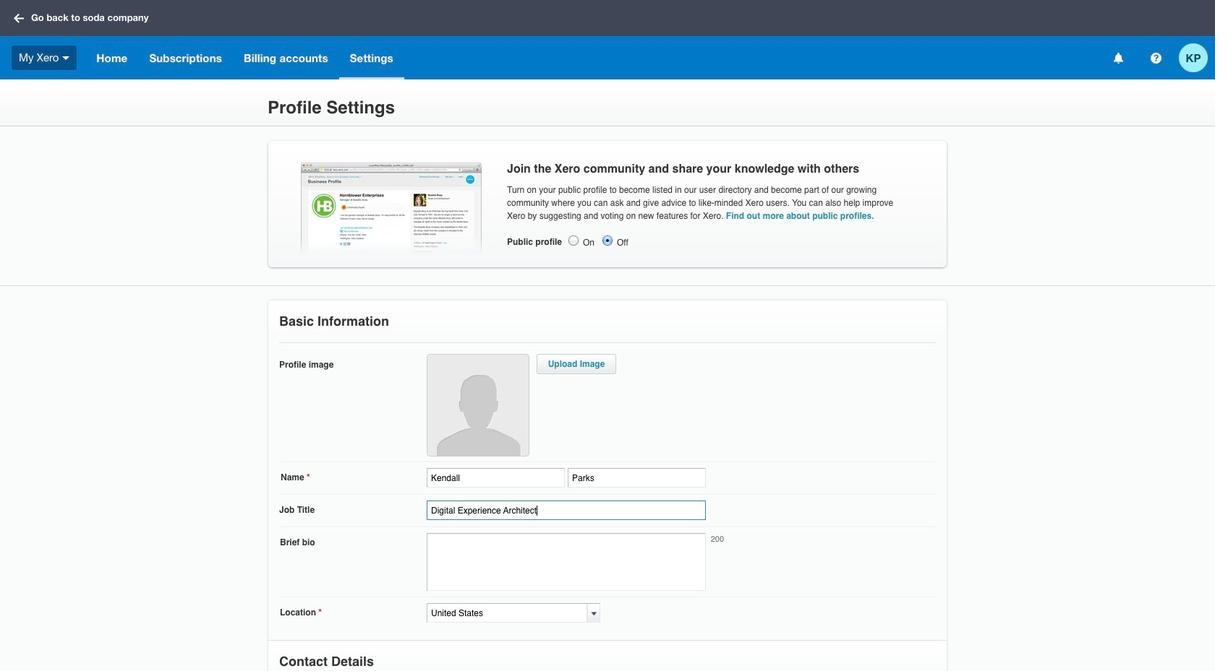 Task type: describe. For each thing, give the bounding box(es) containing it.
2 horizontal spatial svg image
[[1150, 52, 1161, 63]]

Last text field
[[568, 469, 706, 488]]



Task type: locate. For each thing, give the bounding box(es) containing it.
1 horizontal spatial svg image
[[1114, 52, 1123, 63]]

None text field
[[427, 501, 706, 521]]

svg image
[[62, 56, 70, 60]]

None button
[[567, 234, 580, 247], [601, 234, 614, 247], [567, 234, 580, 247], [601, 234, 614, 247]]

0 horizontal spatial svg image
[[14, 13, 24, 23]]

svg image
[[14, 13, 24, 23], [1114, 52, 1123, 63], [1150, 52, 1161, 63]]

None text field
[[427, 534, 706, 592], [427, 604, 587, 624], [427, 534, 706, 592], [427, 604, 587, 624]]

First text field
[[427, 469, 565, 488]]

banner
[[0, 0, 1215, 80]]



Task type: vqa. For each thing, say whether or not it's contained in the screenshot.
My Xero popup button
no



